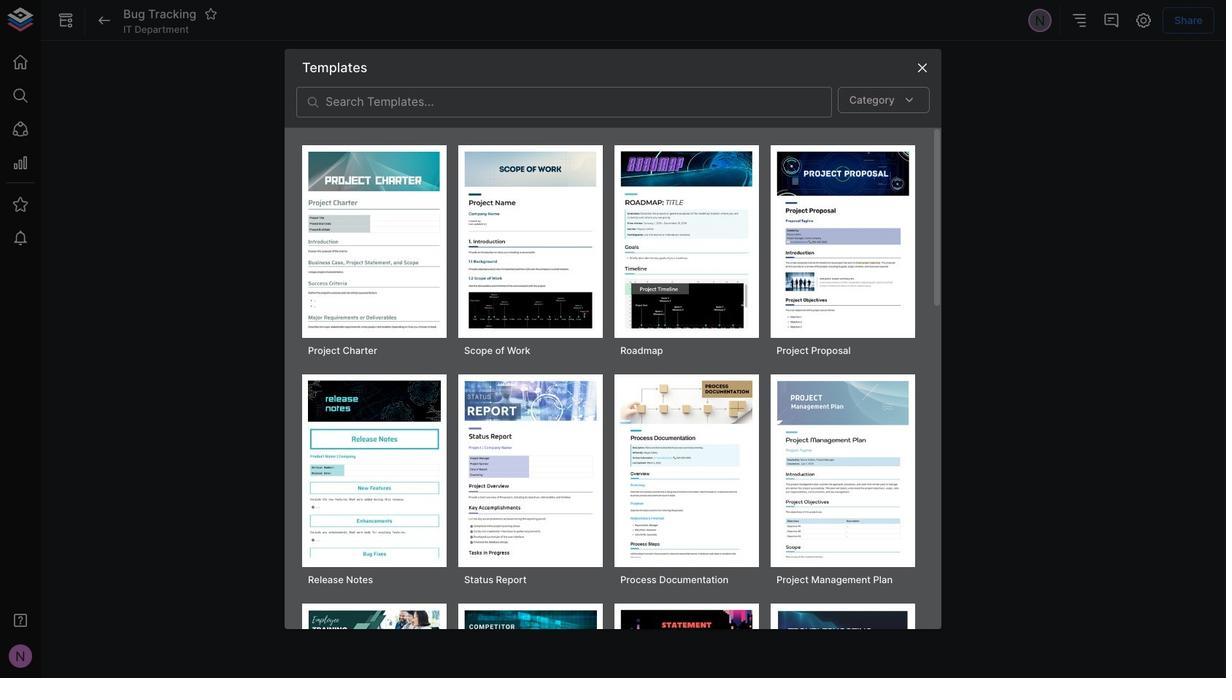 Task type: describe. For each thing, give the bounding box(es) containing it.
table of contents image
[[1071, 12, 1089, 29]]

release notes image
[[308, 380, 441, 557]]

scope of work image
[[464, 151, 597, 328]]

comments image
[[1103, 12, 1121, 29]]

project management plan image
[[777, 380, 910, 557]]

go back image
[[96, 12, 113, 29]]

status report image
[[464, 380, 597, 557]]

Search Templates... text field
[[326, 87, 832, 117]]

show wiki image
[[57, 12, 74, 29]]



Task type: locate. For each thing, give the bounding box(es) containing it.
project charter image
[[308, 151, 441, 328]]

favorite image
[[205, 7, 218, 20]]

process documentation image
[[621, 380, 753, 557]]

project proposal image
[[777, 151, 910, 328]]

settings image
[[1135, 12, 1153, 29]]

troubleshooting guide image
[[777, 610, 910, 678]]

dialog
[[285, 49, 942, 678]]

competitor research report image
[[464, 610, 597, 678]]

roadmap image
[[621, 151, 753, 328]]

statement of work image
[[621, 610, 753, 678]]

employee training manual image
[[308, 610, 441, 678]]



Task type: vqa. For each thing, say whether or not it's contained in the screenshot.
REMOVE BOOKMARK "icon"
no



